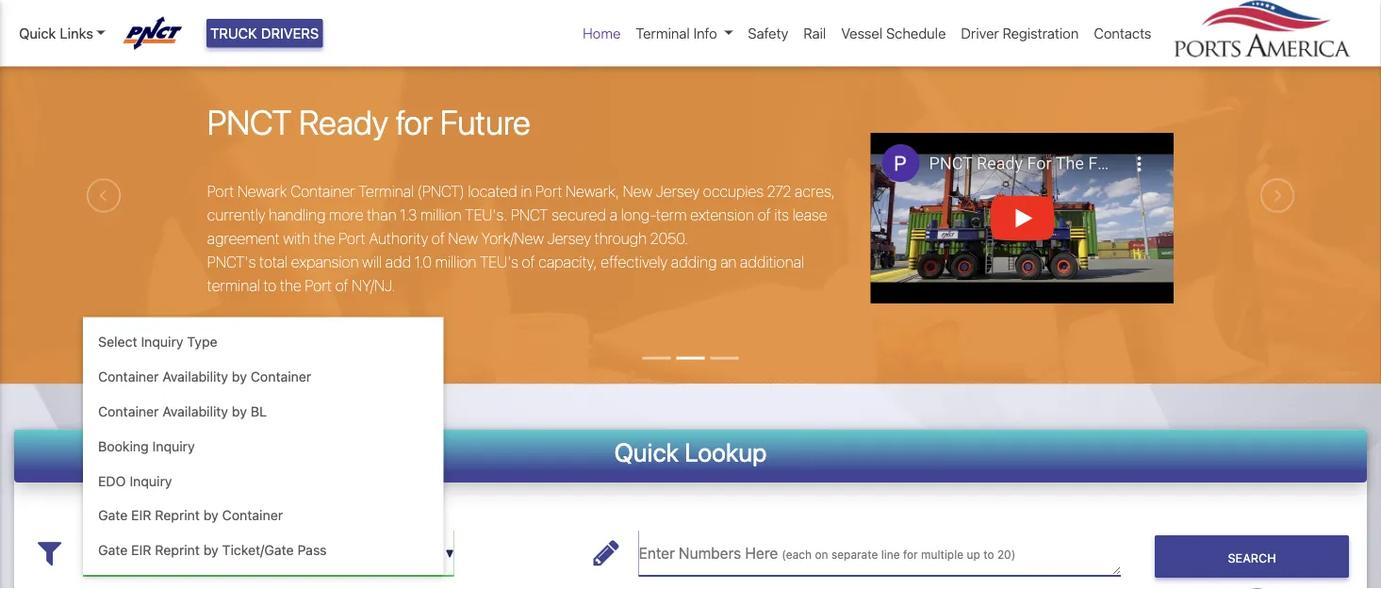 Task type: locate. For each thing, give the bounding box(es) containing it.
eir down edo inquiry
[[131, 508, 151, 524]]

an
[[720, 254, 737, 272]]

0 horizontal spatial to
[[263, 277, 277, 295]]

port up currently
[[207, 183, 234, 201]]

container up the more
[[291, 183, 355, 201]]

for
[[396, 102, 433, 142], [903, 549, 918, 562]]

1 vertical spatial for
[[903, 549, 918, 562]]

new down teu's.
[[448, 230, 478, 248]]

1 vertical spatial availability
[[162, 404, 228, 420]]

None text field
[[639, 531, 1121, 577]]

new up long-
[[623, 183, 653, 201]]

reprint for ticket/gate
[[155, 543, 200, 559]]

select inquiry type
[[98, 334, 218, 350]]

2 eir from the top
[[131, 543, 151, 559]]

for right ready
[[396, 102, 433, 142]]

extension
[[690, 207, 754, 225]]

0 horizontal spatial terminal
[[359, 183, 414, 201]]

capacity,
[[539, 254, 597, 272]]

20)
[[998, 549, 1016, 562]]

gate
[[98, 508, 128, 524], [98, 543, 128, 559]]

for inside enter numbers here (each on separate line for multiple up to 20)
[[903, 549, 918, 562]]

by up gate eir reprint by ticket/gate pass
[[204, 508, 219, 524]]

0 vertical spatial gate
[[98, 508, 128, 524]]

1 vertical spatial eir
[[131, 543, 151, 559]]

1 vertical spatial terminal
[[359, 183, 414, 201]]

new
[[623, 183, 653, 201], [448, 230, 478, 248]]

registration
[[1003, 25, 1079, 41]]

by
[[232, 369, 247, 385], [232, 404, 247, 420], [204, 508, 219, 524], [204, 543, 219, 559]]

1 horizontal spatial new
[[623, 183, 653, 201]]

bl
[[251, 404, 267, 420]]

2 vertical spatial inquiry
[[130, 473, 172, 489]]

1 vertical spatial jersey
[[547, 230, 591, 248]]

safety
[[748, 25, 789, 41]]

1 availability from the top
[[162, 369, 228, 385]]

1 horizontal spatial quick
[[614, 438, 679, 468]]

teu's
[[480, 254, 519, 272]]

rail link
[[796, 15, 834, 51]]

terminal left info at the top right of the page
[[636, 25, 690, 41]]

inquiry down booking inquiry
[[130, 473, 172, 489]]

quick links
[[19, 25, 93, 41]]

1 vertical spatial quick
[[614, 438, 679, 468]]

handling
[[269, 207, 326, 225]]

0 vertical spatial eir
[[131, 508, 151, 524]]

million down (pnct)
[[420, 207, 462, 225]]

1 horizontal spatial to
[[984, 549, 994, 562]]

availability
[[162, 369, 228, 385], [162, 404, 228, 420]]

reprint
[[155, 508, 200, 524], [155, 543, 200, 559]]

0 vertical spatial to
[[263, 277, 277, 295]]

0 horizontal spatial for
[[396, 102, 433, 142]]

numbers
[[679, 545, 741, 563]]

1 gate from the top
[[98, 508, 128, 524]]

jersey up capacity,
[[547, 230, 591, 248]]

the up expansion
[[314, 230, 335, 248]]

0 vertical spatial availability
[[162, 369, 228, 385]]

pass
[[298, 543, 327, 559]]

container up 'ticket/gate' on the bottom
[[222, 508, 283, 524]]

for right the line
[[903, 549, 918, 562]]

port down expansion
[[305, 277, 332, 295]]

pnct inside port newark container terminal (pnct) located in port newark, new jersey occupies 272 acres, currently handling more than 1.3 million teu's.                                 pnct secured a long-term extension of its lease agreement with the port authority of new york/new jersey through 2050. pnct's total expansion will add 1.0 million teu's of capacity,                                 effectively adding an additional terminal to the port of ny/nj.
[[511, 207, 548, 225]]

0 vertical spatial terminal
[[636, 25, 690, 41]]

terminal
[[636, 25, 690, 41], [359, 183, 414, 201]]

inquiry
[[141, 334, 183, 350], [152, 439, 195, 455], [130, 473, 172, 489]]

located
[[468, 183, 517, 201]]

container availability by container
[[98, 369, 311, 385]]

port newark container terminal (pnct) located in port newark, new jersey occupies 272 acres, currently handling more than 1.3 million teu's.                                 pnct secured a long-term extension of its lease agreement with the port authority of new york/new jersey through 2050. pnct's total expansion will add 1.0 million teu's of capacity,                                 effectively adding an additional terminal to the port of ny/nj.
[[207, 183, 835, 295]]

0 horizontal spatial jersey
[[547, 230, 591, 248]]

0 vertical spatial new
[[623, 183, 653, 201]]

terminal inside terminal info link
[[636, 25, 690, 41]]

to
[[263, 277, 277, 295], [984, 549, 994, 562]]

jersey
[[656, 183, 700, 201], [547, 230, 591, 248]]

pnct ready for future
[[207, 102, 531, 142]]

2 reprint from the top
[[155, 543, 200, 559]]

to down total
[[263, 277, 277, 295]]

pnct up newark
[[207, 102, 292, 142]]

of down expansion
[[335, 277, 349, 295]]

gate eir reprint by ticket/gate pass
[[98, 543, 327, 559]]

1 horizontal spatial the
[[314, 230, 335, 248]]

rail
[[804, 25, 826, 41]]

0 vertical spatial pnct
[[207, 102, 292, 142]]

reprint down gate eir reprint by container
[[155, 543, 200, 559]]

eir for gate eir reprint by container
[[131, 508, 151, 524]]

terminal up than
[[359, 183, 414, 201]]

eir for gate eir reprint by ticket/gate pass
[[131, 543, 151, 559]]

quick
[[19, 25, 56, 41], [614, 438, 679, 468]]

enter numbers here (each on separate line for multiple up to 20)
[[639, 545, 1016, 563]]

eir down gate eir reprint by container
[[131, 543, 151, 559]]

future
[[440, 102, 531, 142]]

drivers
[[261, 25, 319, 41]]

1.3
[[400, 207, 417, 225]]

currently
[[207, 207, 265, 225]]

port
[[207, 183, 234, 201], [536, 183, 562, 201], [339, 230, 366, 248], [305, 277, 332, 295]]

1 horizontal spatial jersey
[[656, 183, 700, 201]]

million
[[420, 207, 462, 225], [435, 254, 477, 272]]

1 vertical spatial reprint
[[155, 543, 200, 559]]

0 horizontal spatial the
[[280, 277, 302, 295]]

2 gate from the top
[[98, 543, 128, 559]]

reprint up gate eir reprint by ticket/gate pass
[[155, 508, 200, 524]]

total
[[259, 254, 288, 272]]

1 horizontal spatial for
[[903, 549, 918, 562]]

of down york/new
[[522, 254, 535, 272]]

adding
[[671, 254, 717, 272]]

container availability by bl
[[98, 404, 267, 420]]

vessel schedule
[[841, 25, 946, 41]]

driver registration link
[[954, 15, 1087, 51]]

availability down container availability by container
[[162, 404, 228, 420]]

edo
[[98, 473, 126, 489]]

driver
[[961, 25, 999, 41]]

quick left lookup
[[614, 438, 679, 468]]

0 vertical spatial inquiry
[[141, 334, 183, 350]]

inquiry left type
[[141, 334, 183, 350]]

container down 'select'
[[98, 369, 159, 385]]

to right up
[[984, 549, 994, 562]]

1 vertical spatial new
[[448, 230, 478, 248]]

schedule
[[886, 25, 946, 41]]

ny/nj.
[[352, 277, 396, 295]]

edo inquiry
[[98, 473, 172, 489]]

occupies
[[703, 183, 764, 201]]

separate
[[832, 549, 878, 562]]

0 vertical spatial reprint
[[155, 508, 200, 524]]

1 horizontal spatial terminal
[[636, 25, 690, 41]]

eir
[[131, 508, 151, 524], [131, 543, 151, 559]]

0 vertical spatial quick
[[19, 25, 56, 41]]

None text field
[[83, 531, 454, 577]]

1 vertical spatial to
[[984, 549, 994, 562]]

truck
[[210, 25, 257, 41]]

0 horizontal spatial quick
[[19, 25, 56, 41]]

1 vertical spatial the
[[280, 277, 302, 295]]

1 reprint from the top
[[155, 508, 200, 524]]

0 vertical spatial million
[[420, 207, 462, 225]]

million right 1.0
[[435, 254, 477, 272]]

type
[[187, 334, 218, 350]]

container
[[291, 183, 355, 201], [98, 369, 159, 385], [251, 369, 311, 385], [98, 404, 159, 420], [222, 508, 283, 524]]

terminal
[[207, 277, 260, 295]]

1 vertical spatial inquiry
[[152, 439, 195, 455]]

inquiry down container availability by bl
[[152, 439, 195, 455]]

inquiry for booking
[[152, 439, 195, 455]]

2 availability from the top
[[162, 404, 228, 420]]

availability down type
[[162, 369, 228, 385]]

pnct ready for future image
[[0, 8, 1381, 490]]

pnct
[[207, 102, 292, 142], [511, 207, 548, 225]]

1 vertical spatial pnct
[[511, 207, 548, 225]]

272
[[767, 183, 792, 201]]

quick left links
[[19, 25, 56, 41]]

truck drivers
[[210, 25, 319, 41]]

0 vertical spatial the
[[314, 230, 335, 248]]

1 eir from the top
[[131, 508, 151, 524]]

1 vertical spatial gate
[[98, 543, 128, 559]]

1 horizontal spatial pnct
[[511, 207, 548, 225]]

0 horizontal spatial pnct
[[207, 102, 292, 142]]

select
[[98, 334, 137, 350]]

the down total
[[280, 277, 302, 295]]

lookup
[[685, 438, 767, 468]]

by down gate eir reprint by container
[[204, 543, 219, 559]]

alert
[[0, 0, 1381, 8]]

additional
[[740, 254, 804, 272]]

jersey up term
[[656, 183, 700, 201]]

pnct down in
[[511, 207, 548, 225]]

term
[[656, 207, 687, 225]]



Task type: describe. For each thing, give the bounding box(es) containing it.
acres,
[[795, 183, 835, 201]]

1 vertical spatial million
[[435, 254, 477, 272]]

terminal info link
[[628, 15, 741, 51]]

container up bl
[[251, 369, 311, 385]]

0 vertical spatial for
[[396, 102, 433, 142]]

links
[[60, 25, 93, 41]]

truck drivers link
[[207, 19, 323, 48]]

on
[[815, 549, 828, 562]]

through
[[595, 230, 647, 248]]

(each
[[782, 549, 812, 562]]

york/new
[[481, 230, 544, 248]]

secured
[[552, 207, 606, 225]]

gate eir reprint by container
[[98, 508, 283, 524]]

1.0
[[415, 254, 432, 272]]

info
[[694, 25, 717, 41]]

quick for quick links
[[19, 25, 56, 41]]

contacts link
[[1087, 15, 1159, 51]]

multiple
[[921, 549, 964, 562]]

booking inquiry
[[98, 439, 195, 455]]

vessel
[[841, 25, 883, 41]]

a
[[610, 207, 618, 225]]

2050.
[[650, 230, 688, 248]]

gate for gate eir reprint by ticket/gate pass
[[98, 543, 128, 559]]

its
[[774, 207, 789, 225]]

in
[[521, 183, 532, 201]]

newark
[[237, 183, 287, 201]]

search button
[[1155, 536, 1349, 579]]

of up 1.0
[[432, 230, 445, 248]]

availability for bl
[[162, 404, 228, 420]]

long-
[[621, 207, 656, 225]]

will
[[362, 254, 382, 272]]

▼
[[446, 548, 454, 561]]

to inside enter numbers here (each on separate line for multiple up to 20)
[[984, 549, 994, 562]]

than
[[367, 207, 397, 225]]

safety link
[[741, 15, 796, 51]]

newark,
[[566, 183, 620, 201]]

(pnct)
[[418, 183, 465, 201]]

port down the more
[[339, 230, 366, 248]]

authority
[[369, 230, 428, 248]]

lease
[[793, 207, 828, 225]]

quick lookup
[[614, 438, 767, 468]]

expansion
[[291, 254, 359, 272]]

to inside port newark container terminal (pnct) located in port newark, new jersey occupies 272 acres, currently handling more than 1.3 million teu's.                                 pnct secured a long-term extension of its lease agreement with the port authority of new york/new jersey through 2050. pnct's total expansion will add 1.0 million teu's of capacity,                                 effectively adding an additional terminal to the port of ny/nj.
[[263, 277, 277, 295]]

effectively
[[601, 254, 668, 272]]

booking
[[98, 439, 149, 455]]

inquiry for select
[[141, 334, 183, 350]]

home
[[583, 25, 621, 41]]

line
[[881, 549, 900, 562]]

agreement
[[207, 230, 280, 248]]

up
[[967, 549, 980, 562]]

container inside port newark container terminal (pnct) located in port newark, new jersey occupies 272 acres, currently handling more than 1.3 million teu's.                                 pnct secured a long-term extension of its lease agreement with the port authority of new york/new jersey through 2050. pnct's total expansion will add 1.0 million teu's of capacity,                                 effectively adding an additional terminal to the port of ny/nj.
[[291, 183, 355, 201]]

home link
[[575, 15, 628, 51]]

more
[[329, 207, 363, 225]]

terminal inside port newark container terminal (pnct) located in port newark, new jersey occupies 272 acres, currently handling more than 1.3 million teu's.                                 pnct secured a long-term extension of its lease agreement with the port authority of new york/new jersey through 2050. pnct's total expansion will add 1.0 million teu's of capacity,                                 effectively adding an additional terminal to the port of ny/nj.
[[359, 183, 414, 201]]

vessel schedule link
[[834, 15, 954, 51]]

search
[[1228, 551, 1276, 565]]

pnct's
[[207, 254, 256, 272]]

add
[[385, 254, 411, 272]]

gate for gate eir reprint by container
[[98, 508, 128, 524]]

by left bl
[[232, 404, 247, 420]]

0 horizontal spatial new
[[448, 230, 478, 248]]

teu's.
[[465, 207, 507, 225]]

availability for container
[[162, 369, 228, 385]]

by up container availability by bl
[[232, 369, 247, 385]]

here
[[745, 545, 778, 563]]

port right in
[[536, 183, 562, 201]]

with
[[283, 230, 310, 248]]

enter
[[639, 545, 675, 563]]

0 vertical spatial jersey
[[656, 183, 700, 201]]

terminal info
[[636, 25, 717, 41]]

driver registration
[[961, 25, 1079, 41]]

of left its
[[758, 207, 771, 225]]

quick for quick lookup
[[614, 438, 679, 468]]

inquiry for edo
[[130, 473, 172, 489]]

quick links link
[[19, 23, 105, 44]]

contacts
[[1094, 25, 1152, 41]]

reprint for container
[[155, 508, 200, 524]]

ready
[[299, 102, 388, 142]]

container up the booking
[[98, 404, 159, 420]]



Task type: vqa. For each thing, say whether or not it's contained in the screenshot.
up
yes



